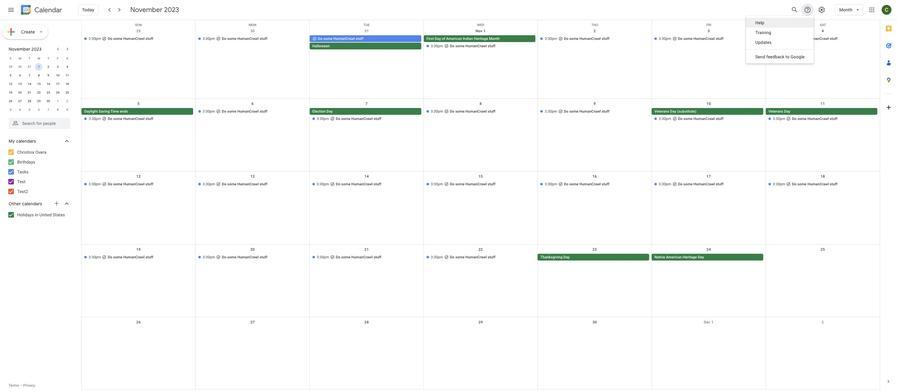 Task type: describe. For each thing, give the bounding box(es) containing it.
other calendars button
[[1, 199, 76, 209]]

(substitute)
[[677, 110, 697, 114]]

december 4 element
[[16, 106, 24, 114]]

halloween button
[[310, 43, 421, 50]]

7 inside "row"
[[47, 108, 49, 112]]

1 vertical spatial 16
[[593, 175, 597, 179]]

daylight saving time ends button
[[82, 108, 193, 115]]

1 horizontal spatial 24
[[707, 248, 711, 252]]

thu
[[592, 23, 598, 27]]

1 t from the left
[[29, 57, 30, 60]]

first day of american indian heritage month button
[[424, 35, 535, 42]]

11 for november 2023
[[66, 74, 69, 77]]

create
[[21, 29, 35, 35]]

december 5 element
[[26, 106, 33, 114]]

other
[[9, 201, 21, 207]]

calendar heading
[[33, 6, 62, 14]]

0 vertical spatial 4
[[822, 29, 824, 33]]

27 element
[[16, 98, 24, 105]]

8 for sun
[[480, 102, 482, 106]]

updates
[[756, 40, 772, 45]]

cell containing first day of american indian heritage month
[[424, 35, 538, 50]]

christina overa
[[17, 150, 46, 155]]

18 inside 18 element
[[66, 82, 69, 86]]

0 vertical spatial 3
[[708, 29, 710, 33]]

test2
[[17, 190, 28, 194]]

election day
[[312, 110, 333, 114]]

22 inside "row group"
[[37, 91, 41, 94]]

december 1 element
[[54, 98, 61, 105]]

26 for 1
[[9, 100, 12, 103]]

send feedback to google
[[756, 54, 805, 59]]

5 for november 2023
[[10, 74, 11, 77]]

16 element
[[45, 81, 52, 88]]

terms link
[[9, 384, 19, 389]]

1 s from the left
[[10, 57, 11, 60]]

heritage inside button
[[683, 256, 697, 260]]

1 horizontal spatial 25
[[821, 248, 825, 252]]

today
[[82, 7, 94, 13]]

w
[[38, 57, 40, 60]]

0 horizontal spatial november
[[9, 46, 30, 52]]

6 inside "row"
[[38, 108, 40, 112]]

1 horizontal spatial 19
[[136, 248, 141, 252]]

december 6 element
[[35, 106, 43, 114]]

october 29 element
[[7, 63, 14, 71]]

veterans for veterans day
[[769, 110, 783, 114]]

1 horizontal spatial 15
[[479, 175, 483, 179]]

15 inside 15 element
[[37, 82, 41, 86]]

terms
[[9, 384, 19, 389]]

1 horizontal spatial 5
[[29, 108, 30, 112]]

thanksgiving
[[541, 256, 563, 260]]

day for veterans day (substitute)
[[670, 110, 677, 114]]

saving
[[99, 110, 110, 114]]

month button
[[836, 2, 864, 17]]

cell containing election day
[[310, 108, 424, 123]]

holidays in united states
[[17, 213, 65, 218]]

1 right nov
[[484, 29, 486, 33]]

google
[[791, 54, 805, 59]]

12 element
[[7, 81, 14, 88]]

calendar element
[[20, 4, 62, 17]]

native
[[655, 256, 665, 260]]

create button
[[2, 25, 48, 39]]

send
[[756, 54, 765, 59]]

23 inside "row group"
[[47, 91, 50, 94]]

0 vertical spatial 31
[[365, 29, 369, 33]]

december 2 element
[[64, 98, 71, 105]]

day for veterans day
[[784, 110, 791, 114]]

month inside month dropdown button
[[840, 7, 853, 13]]

first
[[427, 37, 434, 41]]

my calendars
[[9, 139, 36, 144]]

nov 1
[[476, 29, 486, 33]]

veterans day
[[769, 110, 791, 114]]

thanksgiving day
[[541, 256, 570, 260]]

privacy link
[[23, 384, 35, 389]]

0 horizontal spatial november 2023
[[9, 46, 42, 52]]

other calendars
[[9, 201, 42, 207]]

6 for sun
[[252, 102, 254, 106]]

1 right the dec
[[712, 321, 714, 325]]

terms – privacy
[[9, 384, 35, 389]]

main drawer image
[[7, 6, 15, 14]]

1 vertical spatial 20
[[250, 248, 255, 252]]

grid containing 29
[[81, 20, 880, 391]]

0 horizontal spatial 2023
[[31, 46, 42, 52]]

training
[[756, 30, 771, 35]]

1 horizontal spatial 12
[[136, 175, 141, 179]]

17 inside "row group"
[[56, 82, 60, 86]]

sun
[[135, 23, 142, 27]]

october 30 element
[[16, 63, 24, 71]]

0 vertical spatial november
[[130, 6, 163, 14]]

day for thanksgiving day
[[564, 256, 570, 260]]

1 vertical spatial 4
[[66, 65, 68, 69]]

17 element
[[54, 81, 61, 88]]

my calendars button
[[1, 137, 76, 146]]

2 do some humancrawl stuff button from the left
[[766, 35, 878, 42]]

native american heritage day
[[655, 256, 704, 260]]

veterans day button
[[766, 108, 878, 115]]

1 horizontal spatial 14
[[365, 175, 369, 179]]

10 for november 2023
[[56, 74, 60, 77]]

updates menu item
[[746, 38, 814, 47]]

28 for 1
[[28, 100, 31, 103]]

21 element
[[26, 89, 33, 97]]

day for election day
[[327, 110, 333, 114]]

5 for sun
[[137, 102, 140, 106]]

23 element
[[45, 89, 52, 97]]

1 horizontal spatial 22
[[479, 248, 483, 252]]

1 vertical spatial 18
[[821, 175, 825, 179]]

27 for dec 1
[[250, 321, 255, 325]]

christina
[[17, 150, 34, 155]]

row group containing 29
[[6, 63, 72, 114]]

1 horizontal spatial 13
[[250, 175, 255, 179]]

row containing sun
[[82, 20, 880, 27]]

7 for sun
[[366, 102, 368, 106]]

cell containing do some humancrawl stuff
[[310, 35, 424, 50]]

2 t from the left
[[47, 57, 49, 60]]

25 element
[[64, 89, 71, 97]]

9 for november 2023
[[47, 74, 49, 77]]

thanksgiving day button
[[538, 254, 650, 261]]

december 3 element
[[7, 106, 14, 114]]

26 element
[[7, 98, 14, 105]]

f
[[57, 57, 59, 60]]

row containing s
[[6, 54, 72, 63]]

2 s from the left
[[66, 57, 68, 60]]

december 8 element
[[54, 106, 61, 114]]

training menu item
[[746, 28, 814, 38]]

28 for dec 1
[[365, 321, 369, 325]]

in
[[35, 213, 38, 218]]

veterans day (substitute) button
[[652, 108, 764, 115]]

11 for sun
[[821, 102, 825, 106]]



Task type: vqa. For each thing, say whether or not it's contained in the screenshot.


Task type: locate. For each thing, give the bounding box(es) containing it.
states
[[53, 213, 65, 218]]

month
[[840, 7, 853, 13], [489, 37, 500, 41]]

0 horizontal spatial 25
[[66, 91, 69, 94]]

10 up 17 element in the left of the page
[[56, 74, 60, 77]]

0 vertical spatial 23
[[47, 91, 50, 94]]

0 horizontal spatial month
[[489, 37, 500, 41]]

heritage
[[474, 37, 488, 41], [683, 256, 697, 260]]

1 vertical spatial 15
[[479, 175, 483, 179]]

calendar
[[34, 6, 62, 14]]

calendars inside my calendars dropdown button
[[16, 139, 36, 144]]

day inside 'button'
[[435, 37, 441, 41]]

privacy
[[23, 384, 35, 389]]

2
[[594, 29, 596, 33], [47, 65, 49, 69], [66, 100, 68, 103], [822, 321, 824, 325]]

test
[[17, 180, 25, 185]]

3 down 26 element
[[10, 108, 11, 112]]

26 for dec 1
[[136, 321, 141, 325]]

11 element
[[64, 72, 71, 79]]

28 element
[[26, 98, 33, 105]]

0 horizontal spatial 3
[[10, 108, 11, 112]]

feedback
[[767, 54, 785, 59]]

10 for sun
[[707, 102, 711, 106]]

1 vertical spatial 17
[[707, 175, 711, 179]]

1 vertical spatial 21
[[365, 248, 369, 252]]

9
[[47, 74, 49, 77], [594, 102, 596, 106], [66, 108, 68, 112]]

indian
[[463, 37, 473, 41]]

calendars up in
[[22, 201, 42, 207]]

11 up 18 element
[[66, 74, 69, 77]]

menu containing help
[[746, 16, 814, 64]]

21
[[28, 91, 31, 94], [365, 248, 369, 252]]

do some humancrawl stuff button down sat
[[766, 35, 878, 42]]

december 9 element
[[64, 106, 71, 114]]

1 horizontal spatial month
[[840, 7, 853, 13]]

0 horizontal spatial 27
[[18, 100, 22, 103]]

1 horizontal spatial november 2023
[[130, 6, 179, 14]]

native american heritage day button
[[652, 254, 764, 261]]

7 for november 2023
[[29, 74, 30, 77]]

0 horizontal spatial american
[[446, 37, 462, 41]]

0 vertical spatial 8
[[38, 74, 40, 77]]

0 horizontal spatial 23
[[47, 91, 50, 94]]

calendars for my calendars
[[16, 139, 36, 144]]

8 for november 2023
[[38, 74, 40, 77]]

2 vertical spatial 4
[[19, 108, 21, 112]]

wed
[[477, 23, 484, 27]]

2 veterans from the left
[[769, 110, 783, 114]]

31
[[365, 29, 369, 33], [28, 65, 31, 69]]

day for first day of american indian heritage month
[[435, 37, 441, 41]]

5 down 28 element
[[29, 108, 30, 112]]

holidays
[[17, 213, 34, 218]]

1 horizontal spatial 31
[[365, 29, 369, 33]]

calendars for other calendars
[[22, 201, 42, 207]]

1 vertical spatial american
[[666, 256, 682, 260]]

1 vertical spatial 19
[[136, 248, 141, 252]]

5 up daylight saving time ends button
[[137, 102, 140, 106]]

16 inside "row group"
[[47, 82, 50, 86]]

calendars inside other calendars dropdown button
[[22, 201, 42, 207]]

1 cell
[[34, 63, 44, 71]]

6 for november 2023
[[19, 74, 21, 77]]

28
[[28, 100, 31, 103], [365, 321, 369, 325]]

22 element
[[35, 89, 43, 97]]

of
[[442, 37, 445, 41]]

0 vertical spatial american
[[446, 37, 462, 41]]

30 element
[[45, 98, 52, 105]]

0 horizontal spatial 14
[[28, 82, 31, 86]]

1 vertical spatial calendars
[[22, 201, 42, 207]]

2 vertical spatial 5
[[29, 108, 30, 112]]

15
[[37, 82, 41, 86], [479, 175, 483, 179]]

american
[[446, 37, 462, 41], [666, 256, 682, 260]]

1 vertical spatial 5
[[137, 102, 140, 106]]

7
[[29, 74, 30, 77], [366, 102, 368, 106], [47, 108, 49, 112]]

1 vertical spatial 27
[[250, 321, 255, 325]]

1 horizontal spatial t
[[47, 57, 49, 60]]

0 horizontal spatial 12
[[9, 82, 12, 86]]

7 down 30 element
[[47, 108, 49, 112]]

row group
[[6, 63, 72, 114]]

20
[[18, 91, 22, 94], [250, 248, 255, 252]]

24 inside "row group"
[[56, 91, 60, 94]]

0 vertical spatial 27
[[18, 100, 22, 103]]

0 vertical spatial 22
[[37, 91, 41, 94]]

2 vertical spatial 8
[[57, 108, 59, 112]]

do some humancrawl stuff button up halloween button
[[310, 35, 421, 42]]

1 vertical spatial 31
[[28, 65, 31, 69]]

1 down 24 element
[[57, 100, 59, 103]]

1 horizontal spatial 4
[[66, 65, 68, 69]]

0 vertical spatial 20
[[18, 91, 22, 94]]

1 horizontal spatial 20
[[250, 248, 255, 252]]

november 2023
[[130, 6, 179, 14], [9, 46, 42, 52]]

0 horizontal spatial 17
[[56, 82, 60, 86]]

1 horizontal spatial 2023
[[164, 6, 179, 14]]

24
[[56, 91, 60, 94], [707, 248, 711, 252]]

1 horizontal spatial 23
[[593, 248, 597, 252]]

1 inside december 1 element
[[57, 100, 59, 103]]

american inside button
[[666, 256, 682, 260]]

daylight saving time ends
[[84, 110, 128, 114]]

help
[[756, 20, 765, 25]]

0 vertical spatial 5
[[10, 74, 11, 77]]

27
[[18, 100, 22, 103], [250, 321, 255, 325]]

day inside button
[[564, 256, 570, 260]]

0 horizontal spatial 21
[[28, 91, 31, 94]]

19 inside "row group"
[[9, 91, 12, 94]]

calendars
[[16, 139, 36, 144], [22, 201, 42, 207]]

ends
[[120, 110, 128, 114]]

8
[[38, 74, 40, 77], [480, 102, 482, 106], [57, 108, 59, 112]]

1 vertical spatial 12
[[136, 175, 141, 179]]

cell containing veterans day (substitute)
[[652, 108, 766, 123]]

2 horizontal spatial 4
[[822, 29, 824, 33]]

3:30pm
[[89, 37, 101, 41], [203, 37, 215, 41], [545, 37, 557, 41], [659, 37, 671, 41], [431, 44, 443, 48], [203, 110, 215, 114], [431, 110, 443, 114], [545, 110, 557, 114], [89, 117, 101, 121], [317, 117, 329, 121], [659, 117, 671, 121], [773, 117, 786, 121], [89, 183, 101, 187], [203, 183, 215, 187], [317, 183, 329, 187], [431, 183, 443, 187], [545, 183, 557, 187], [659, 183, 671, 187], [773, 183, 786, 187], [89, 256, 101, 260], [203, 256, 215, 260], [317, 256, 329, 260], [431, 256, 443, 260]]

time
[[111, 110, 119, 114]]

18
[[66, 82, 69, 86], [821, 175, 825, 179]]

nov
[[476, 29, 483, 33]]

0 horizontal spatial 22
[[37, 91, 41, 94]]

6
[[19, 74, 21, 77], [252, 102, 254, 106], [38, 108, 40, 112]]

31 down the tue
[[365, 29, 369, 33]]

0 horizontal spatial 7
[[29, 74, 30, 77]]

birthdays
[[17, 160, 35, 165]]

1 horizontal spatial 17
[[707, 175, 711, 179]]

do some humancrawl stuff button
[[310, 35, 421, 42], [766, 35, 878, 42]]

row
[[82, 20, 880, 27], [82, 26, 880, 99], [6, 54, 72, 63], [6, 63, 72, 71], [6, 71, 72, 80], [6, 80, 72, 89], [6, 89, 72, 97], [6, 97, 72, 106], [82, 99, 880, 172], [6, 106, 72, 114], [82, 172, 880, 245], [82, 245, 880, 318], [82, 318, 880, 391]]

to
[[786, 54, 790, 59]]

s up october 29 element
[[10, 57, 11, 60]]

31 right october 30 element
[[28, 65, 31, 69]]

add other calendars image
[[54, 201, 60, 207]]

25
[[66, 91, 69, 94], [821, 248, 825, 252]]

1 vertical spatial 2023
[[31, 46, 42, 52]]

first day of american indian heritage month
[[427, 37, 500, 41]]

s right the f
[[66, 57, 68, 60]]

2 vertical spatial 3
[[10, 108, 11, 112]]

0 horizontal spatial t
[[29, 57, 30, 60]]

4 down 27 element
[[19, 108, 21, 112]]

1 down w
[[38, 65, 40, 69]]

0 horizontal spatial s
[[10, 57, 11, 60]]

23 up thanksgiving day button
[[593, 248, 597, 252]]

support image
[[804, 6, 812, 14]]

0 horizontal spatial 24
[[56, 91, 60, 94]]

0 vertical spatial 14
[[28, 82, 31, 86]]

1 inside 1 cell
[[38, 65, 40, 69]]

1 horizontal spatial 3
[[57, 65, 59, 69]]

heritage right native
[[683, 256, 697, 260]]

–
[[20, 384, 22, 389]]

1 vertical spatial 11
[[821, 102, 825, 106]]

25 inside "row group"
[[66, 91, 69, 94]]

united
[[39, 213, 52, 218]]

0 horizontal spatial 18
[[66, 82, 69, 86]]

13 inside "row group"
[[18, 82, 22, 86]]

4
[[822, 29, 824, 33], [66, 65, 68, 69], [19, 108, 21, 112]]

tasks
[[17, 170, 29, 175]]

28 inside "row group"
[[28, 100, 31, 103]]

9 for sun
[[594, 102, 596, 106]]

4 down sat
[[822, 29, 824, 33]]

0 vertical spatial november 2023
[[130, 6, 179, 14]]

1 do some humancrawl stuff button from the left
[[310, 35, 421, 42]]

3 inside "row"
[[10, 108, 11, 112]]

0 vertical spatial month
[[840, 7, 853, 13]]

election day button
[[310, 108, 421, 115]]

21 inside '21' element
[[28, 91, 31, 94]]

10 inside "row group"
[[56, 74, 60, 77]]

15 element
[[35, 81, 43, 88]]

0 horizontal spatial 26
[[9, 100, 12, 103]]

16
[[47, 82, 50, 86], [593, 175, 597, 179]]

30
[[250, 29, 255, 33], [18, 65, 22, 69], [47, 100, 50, 103], [593, 321, 597, 325]]

0 vertical spatial 6
[[19, 74, 21, 77]]

october 31 element
[[26, 63, 33, 71]]

0 vertical spatial 11
[[66, 74, 69, 77]]

1 horizontal spatial veterans
[[769, 110, 783, 114]]

election
[[312, 110, 326, 114]]

calendars up christina
[[16, 139, 36, 144]]

1 horizontal spatial do some humancrawl stuff button
[[766, 35, 878, 42]]

s
[[10, 57, 11, 60], [66, 57, 68, 60]]

veterans
[[655, 110, 669, 114], [769, 110, 783, 114]]

american inside 'button'
[[446, 37, 462, 41]]

1 horizontal spatial 9
[[66, 108, 68, 112]]

fri
[[707, 23, 712, 27]]

1 horizontal spatial 26
[[136, 321, 141, 325]]

27 for 1
[[18, 100, 22, 103]]

today button
[[78, 2, 98, 17]]

19 element
[[7, 89, 14, 97]]

10 element
[[54, 72, 61, 79]]

dec
[[704, 321, 711, 325]]

11 up veterans day button
[[821, 102, 825, 106]]

t up october 31 element
[[29, 57, 30, 60]]

december 7 element
[[45, 106, 52, 114]]

november 2023 up m
[[9, 46, 42, 52]]

dec 1
[[704, 321, 714, 325]]

30 inside 30 element
[[47, 100, 50, 103]]

month inside 'first day of american indian heritage month' 'button'
[[489, 37, 500, 41]]

daylight
[[84, 110, 98, 114]]

11 inside "row group"
[[66, 74, 69, 77]]

cell containing veterans day
[[766, 108, 880, 123]]

0 horizontal spatial 6
[[19, 74, 21, 77]]

1 vertical spatial november
[[9, 46, 30, 52]]

4 inside "row"
[[19, 108, 21, 112]]

0 vertical spatial 13
[[18, 82, 22, 86]]

1 veterans from the left
[[655, 110, 669, 114]]

2 vertical spatial 7
[[47, 108, 49, 112]]

grid
[[81, 20, 880, 391]]

sat
[[820, 23, 826, 27]]

1 vertical spatial 26
[[136, 321, 141, 325]]

2 horizontal spatial 8
[[480, 102, 482, 106]]

0 horizontal spatial 11
[[66, 74, 69, 77]]

5 down october 29 element
[[10, 74, 11, 77]]

3
[[708, 29, 710, 33], [57, 65, 59, 69], [10, 108, 11, 112]]

1 vertical spatial 7
[[366, 102, 368, 106]]

help menu item
[[746, 18, 814, 28]]

18 element
[[64, 81, 71, 88]]

1 horizontal spatial 21
[[365, 248, 369, 252]]

heritage inside 'button'
[[474, 37, 488, 41]]

0 horizontal spatial 15
[[37, 82, 41, 86]]

month right settings menu icon
[[840, 7, 853, 13]]

1 vertical spatial 25
[[821, 248, 825, 252]]

t left the f
[[47, 57, 49, 60]]

0 vertical spatial 7
[[29, 74, 30, 77]]

0 horizontal spatial 28
[[28, 100, 31, 103]]

4 up 11 element
[[66, 65, 68, 69]]

29 element
[[35, 98, 43, 105]]

heritage down nov 1
[[474, 37, 488, 41]]

tab list
[[880, 20, 897, 374]]

1 vertical spatial 6
[[252, 102, 254, 106]]

24 down 17 element in the left of the page
[[56, 91, 60, 94]]

1 vertical spatial 24
[[707, 248, 711, 252]]

24 up native american heritage day button
[[707, 248, 711, 252]]

november 2023 grid
[[6, 54, 72, 114]]

0 horizontal spatial 19
[[9, 91, 12, 94]]

23 down 16 element
[[47, 91, 50, 94]]

Search for people text field
[[12, 118, 66, 129]]

None search field
[[0, 116, 76, 129]]

10 up the veterans day (substitute) button
[[707, 102, 711, 106]]

23 inside grid
[[593, 248, 597, 252]]

3 down the f
[[57, 65, 59, 69]]

7 down october 31 element
[[29, 74, 30, 77]]

0 horizontal spatial 31
[[28, 65, 31, 69]]

12 inside "element"
[[9, 82, 12, 86]]

31 inside "row group"
[[28, 65, 31, 69]]

22
[[37, 91, 41, 94], [479, 248, 483, 252]]

menu
[[746, 16, 814, 64]]

november up sun
[[130, 6, 163, 14]]

29
[[136, 29, 141, 33], [9, 65, 12, 69], [37, 100, 41, 103], [479, 321, 483, 325]]

cell
[[310, 35, 424, 50], [424, 35, 538, 50], [82, 108, 196, 123], [310, 108, 424, 123], [652, 108, 766, 123], [766, 108, 880, 123], [766, 254, 880, 262]]

november 2023 up sun
[[130, 6, 179, 14]]

1 horizontal spatial 11
[[821, 102, 825, 106]]

0 vertical spatial heritage
[[474, 37, 488, 41]]

0 horizontal spatial 9
[[47, 74, 49, 77]]

1 horizontal spatial heritage
[[683, 256, 697, 260]]

26 inside "row group"
[[9, 100, 12, 103]]

0 vertical spatial 16
[[47, 82, 50, 86]]

10
[[56, 74, 60, 77], [707, 102, 711, 106]]

november up m
[[9, 46, 30, 52]]

1 vertical spatial 13
[[250, 175, 255, 179]]

cell containing daylight saving time ends
[[82, 108, 196, 123]]

american right native
[[666, 256, 682, 260]]

20 element
[[16, 89, 24, 97]]

30 inside october 30 element
[[18, 65, 22, 69]]

t
[[29, 57, 30, 60], [47, 57, 49, 60]]

0 vertical spatial calendars
[[16, 139, 36, 144]]

veterans for veterans day (substitute)
[[655, 110, 669, 114]]

27 inside "row group"
[[18, 100, 22, 103]]

14 inside "row group"
[[28, 82, 31, 86]]

mon
[[249, 23, 256, 27]]

1 horizontal spatial s
[[66, 57, 68, 60]]

1 vertical spatial 14
[[365, 175, 369, 179]]

13
[[18, 82, 22, 86], [250, 175, 255, 179]]

7 up election day button
[[366, 102, 368, 106]]

23
[[47, 91, 50, 94], [593, 248, 597, 252]]

row containing 3
[[6, 106, 72, 114]]

my calendars list
[[1, 148, 76, 197]]

settings menu image
[[818, 6, 826, 14]]

1 horizontal spatial 28
[[365, 321, 369, 325]]

1 horizontal spatial 18
[[821, 175, 825, 179]]

3 down fri
[[708, 29, 710, 33]]

13 element
[[16, 81, 24, 88]]

tue
[[364, 23, 370, 27]]

veterans day (substitute)
[[655, 110, 697, 114]]

send feedback to google menu item
[[746, 52, 814, 62]]

american right of
[[446, 37, 462, 41]]

0 horizontal spatial 13
[[18, 82, 22, 86]]

26
[[9, 100, 12, 103], [136, 321, 141, 325]]

1 vertical spatial 23
[[593, 248, 597, 252]]

24 element
[[54, 89, 61, 97]]

halloween
[[312, 44, 330, 48]]

0 vertical spatial 2023
[[164, 6, 179, 14]]

m
[[19, 57, 21, 60]]

my
[[9, 139, 15, 144]]

0 vertical spatial 12
[[9, 82, 12, 86]]

20 inside "row group"
[[18, 91, 22, 94]]

0 vertical spatial 28
[[28, 100, 31, 103]]

14 element
[[26, 81, 33, 88]]

overa
[[35, 150, 46, 155]]

0 vertical spatial 21
[[28, 91, 31, 94]]

month right indian
[[489, 37, 500, 41]]



